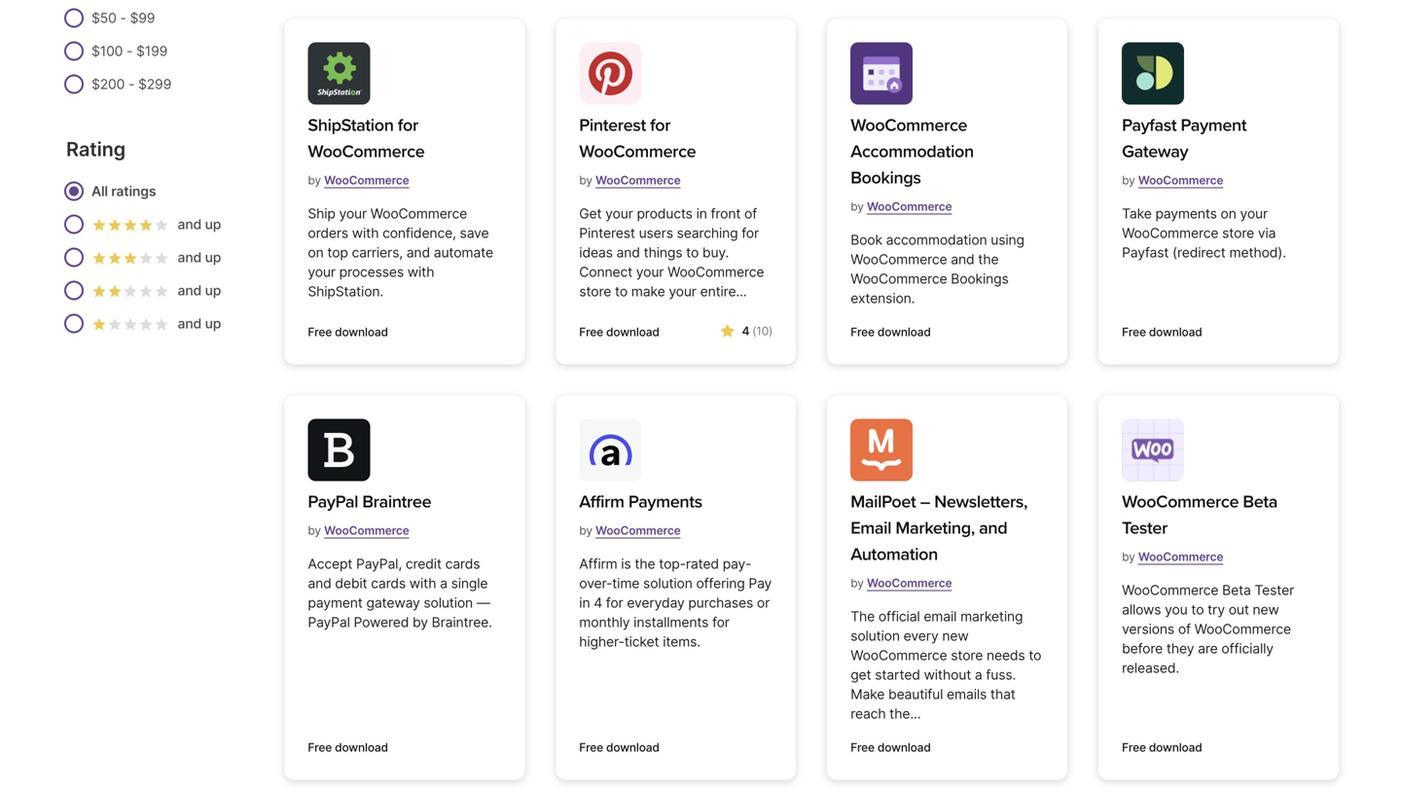 Task type: locate. For each thing, give the bounding box(es) containing it.
for inside pinterest for woocommerce
[[650, 115, 671, 136]]

1 horizontal spatial in
[[697, 205, 707, 222]]

or
[[757, 595, 770, 611]]

- for $200
[[128, 76, 135, 92]]

ship your woocommerce orders with confidence, save on top carriers, and automate your processes with shipstation.
[[308, 205, 494, 300]]

affirm inside affirm is the top-rated pay- over-time solution offering pay in 4 for everyday purchases or monthly installments for higher-ticket items.
[[580, 556, 618, 572]]

0 vertical spatial tester
[[1123, 518, 1168, 539]]

0 vertical spatial a
[[440, 575, 448, 592]]

in down over- at the left bottom
[[580, 595, 590, 611]]

1 vertical spatial tester
[[1255, 582, 1295, 599]]

download for paypal braintree
[[335, 741, 388, 755]]

0 horizontal spatial store
[[580, 283, 612, 300]]

paypal down the payment
[[308, 614, 350, 631]]

$50 - $99
[[92, 10, 155, 26]]

1 horizontal spatial tester
[[1255, 582, 1295, 599]]

1 vertical spatial in
[[580, 595, 590, 611]]

1 pinterest from the top
[[580, 115, 646, 136]]

woocommerce link for mailpoet – newsletters, email marketing, and automation
[[867, 569, 953, 598]]

0 vertical spatial beta
[[1244, 492, 1278, 513]]

tester up officially
[[1255, 582, 1295, 599]]

by up ship
[[308, 173, 321, 187]]

book accommodation using woocommerce and the woocommerce bookings extension.
[[851, 232, 1025, 307]]

on right payments
[[1221, 205, 1237, 222]]

1 vertical spatial store
[[580, 283, 612, 300]]

in up searching
[[697, 205, 707, 222]]

your
[[339, 205, 367, 222], [606, 205, 633, 222], [1241, 205, 1269, 222], [308, 264, 336, 280], [637, 264, 664, 280], [669, 283, 697, 300]]

0 vertical spatial cards
[[445, 556, 480, 572]]

gateway
[[367, 595, 420, 611]]

for right searching
[[742, 225, 759, 241]]

offering
[[697, 575, 745, 592]]

started
[[875, 667, 921, 683]]

allows
[[1123, 602, 1162, 618]]

ticket
[[625, 634, 660, 650]]

2 paypal from the top
[[308, 614, 350, 631]]

the right the is
[[635, 556, 656, 572]]

in
[[697, 205, 707, 222], [580, 595, 590, 611]]

and inside book accommodation using woocommerce and the woocommerce bookings extension.
[[951, 251, 975, 268]]

automate
[[434, 244, 494, 261]]

tester inside woocommerce beta tester
[[1123, 518, 1168, 539]]

a left fuss.
[[975, 667, 983, 683]]

accommodation
[[887, 232, 988, 248]]

officially
[[1222, 641, 1274, 657]]

2 horizontal spatial solution
[[851, 628, 900, 644]]

affirm for affirm is the top-rated pay- over-time solution offering pay in 4 for everyday purchases or monthly installments for higher-ticket items.
[[580, 556, 618, 572]]

$199
[[136, 43, 168, 59]]

0 vertical spatial payfast
[[1123, 115, 1177, 136]]

new
[[1253, 602, 1280, 618], [943, 628, 969, 644]]

download for mailpoet – newsletters, email marketing, and automation
[[878, 741, 931, 755]]

bookings inside woocommerce accommodation bookings
[[851, 167, 922, 188]]

by up take
[[1123, 173, 1136, 187]]

by for mailpoet – newsletters, email marketing, and automation
[[851, 576, 864, 590]]

by woocommerce up book
[[851, 200, 953, 214]]

by inside accept paypal, credit cards and debit cards with a single payment gateway solution — paypal powered by braintree.
[[413, 614, 428, 631]]

10
[[757, 324, 769, 338]]

the down using on the right of page
[[979, 251, 999, 268]]

1 vertical spatial on
[[308, 244, 324, 261]]

make
[[632, 283, 665, 300]]

1 horizontal spatial on
[[1221, 205, 1237, 222]]

2 affirm from the top
[[580, 556, 618, 572]]

0 horizontal spatial solution
[[424, 595, 473, 611]]

store up method).
[[1223, 225, 1255, 241]]

affirm payments link
[[580, 489, 703, 515]]

0 vertical spatial bookings
[[851, 167, 922, 188]]

4 down over- at the left bottom
[[594, 595, 603, 611]]

gateway
[[1123, 141, 1189, 162]]

cards up single
[[445, 556, 480, 572]]

payfast up 'gateway' at the top right
[[1123, 115, 1177, 136]]

0 horizontal spatial bookings
[[851, 167, 922, 188]]

of
[[745, 205, 757, 222], [1179, 621, 1192, 638]]

tester for woocommerce beta tester allows you to try out new versions of woocommerce before they are officially released.
[[1255, 582, 1295, 599]]

woocommerce link up payments
[[1139, 165, 1224, 195]]

by up get
[[580, 173, 593, 187]]

braintree.
[[432, 614, 492, 631]]

1 payfast from the top
[[1123, 115, 1177, 136]]

0 horizontal spatial tester
[[1123, 518, 1168, 539]]

solution down the
[[851, 628, 900, 644]]

woocommerce link down affirm payments link
[[596, 516, 681, 546]]

debit
[[335, 575, 367, 592]]

$99
[[130, 10, 155, 26]]

solution
[[644, 575, 693, 592], [424, 595, 473, 611], [851, 628, 900, 644]]

-
[[120, 10, 126, 26], [127, 43, 133, 59], [128, 76, 135, 92]]

4
[[742, 324, 750, 338], [594, 595, 603, 611]]

1 horizontal spatial 4
[[742, 324, 750, 338]]

1 horizontal spatial cards
[[445, 556, 480, 572]]

download for payfast payment gateway
[[1150, 325, 1203, 339]]

1 vertical spatial 4
[[594, 595, 603, 611]]

2 vertical spatial -
[[128, 76, 135, 92]]

affirm up over- at the left bottom
[[580, 556, 618, 572]]

woocommerce
[[851, 115, 968, 136], [308, 141, 425, 162], [580, 141, 696, 162], [324, 173, 409, 187], [596, 173, 681, 187], [1139, 173, 1224, 187], [867, 200, 953, 214], [371, 205, 467, 222], [1123, 225, 1219, 241], [851, 251, 948, 268], [668, 264, 765, 280], [851, 271, 948, 287], [1123, 492, 1239, 513], [324, 524, 409, 538], [596, 524, 681, 538], [1139, 550, 1224, 564], [867, 576, 953, 590], [1123, 582, 1219, 599], [1195, 621, 1292, 638], [851, 647, 948, 664]]

1 vertical spatial new
[[943, 628, 969, 644]]

0 horizontal spatial the
[[635, 556, 656, 572]]

2 payfast from the top
[[1123, 244, 1170, 261]]

1 vertical spatial the
[[635, 556, 656, 572]]

1 vertical spatial paypal
[[308, 614, 350, 631]]

0 vertical spatial pinterest
[[580, 115, 646, 136]]

to
[[686, 244, 699, 261], [615, 283, 628, 300], [1192, 602, 1205, 618], [1029, 647, 1042, 664]]

by up the 'accept'
[[308, 524, 321, 538]]

$100
[[92, 43, 123, 59]]

solution up braintree. at bottom left
[[424, 595, 473, 611]]

store down connect
[[580, 283, 612, 300]]

with down 'credit'
[[410, 575, 436, 592]]

by woocommerce for shipstation for woocommerce
[[308, 173, 409, 187]]

time
[[613, 575, 640, 592]]

a left single
[[440, 575, 448, 592]]

with down confidence,
[[408, 264, 434, 280]]

affirm payments
[[580, 492, 703, 513]]

by woocommerce down woocommerce beta tester
[[1123, 550, 1224, 564]]

to down connect
[[615, 283, 628, 300]]

payfast inside payfast payment gateway
[[1123, 115, 1177, 136]]

tester inside woocommerce beta tester allows you to try out new versions of woocommerce before they are officially released.
[[1255, 582, 1295, 599]]

newsletters,
[[935, 492, 1028, 513]]

by woocommerce down paypal braintree link
[[308, 524, 409, 538]]

download for woocommerce beta tester
[[1150, 741, 1203, 755]]

by up over- at the left bottom
[[580, 524, 593, 538]]

new inside the official email marketing solution every new woocommerce store needs to get started without a fuss. make beautiful emails that reach the...
[[943, 628, 969, 644]]

by woocommerce down pinterest for woocommerce
[[580, 173, 681, 187]]

by woocommerce for affirm payments
[[580, 524, 681, 538]]

bookings down using on the right of page
[[951, 271, 1009, 287]]

method).
[[1230, 244, 1287, 261]]

cards up the gateway
[[371, 575, 406, 592]]

a inside the official email marketing solution every new woocommerce store needs to get started without a fuss. make beautiful emails that reach the...
[[975, 667, 983, 683]]

by for affirm payments
[[580, 524, 593, 538]]

woocommerce link up accommodation at top
[[867, 192, 953, 221]]

1 vertical spatial pinterest
[[580, 225, 636, 241]]

monthly
[[580, 614, 630, 631]]

by for payfast payment gateway
[[1123, 173, 1136, 187]]

for inside get your products in front of pinterest users searching for ideas and things to buy. connect your woocommerce store to make your entire...
[[742, 225, 759, 241]]

your right get
[[606, 205, 633, 222]]

0 vertical spatial paypal
[[308, 492, 358, 513]]

free download for payfast payment gateway
[[1123, 325, 1203, 339]]

the inside affirm is the top-rated pay- over-time solution offering pay in 4 for everyday purchases or monthly installments for higher-ticket items.
[[635, 556, 656, 572]]

pinterest up ideas
[[580, 225, 636, 241]]

0 vertical spatial of
[[745, 205, 757, 222]]

$100 - $199
[[92, 43, 168, 59]]

1 vertical spatial solution
[[424, 595, 473, 611]]

1 horizontal spatial bookings
[[951, 271, 1009, 287]]

free
[[308, 325, 332, 339], [580, 325, 604, 339], [851, 325, 875, 339], [1123, 325, 1147, 339], [308, 741, 332, 755], [580, 741, 604, 755], [851, 741, 875, 755], [1123, 741, 1147, 755]]

- left $199
[[127, 43, 133, 59]]

by up the
[[851, 576, 864, 590]]

1 horizontal spatial of
[[1179, 621, 1192, 638]]

of up they
[[1179, 621, 1192, 638]]

1 vertical spatial bookings
[[951, 271, 1009, 287]]

woocommerce inside get your products in front of pinterest users searching for ideas and things to buy. connect your woocommerce store to make your entire...
[[668, 264, 765, 280]]

by woocommerce down affirm payments link
[[580, 524, 681, 538]]

pinterest up get
[[580, 115, 646, 136]]

by woocommerce for woocommerce beta tester
[[1123, 550, 1224, 564]]

by up allows
[[1123, 550, 1136, 564]]

released.
[[1123, 660, 1180, 677]]

users
[[639, 225, 674, 241]]

1 horizontal spatial a
[[975, 667, 983, 683]]

woocommerce beta tester link
[[1123, 489, 1316, 542]]

paypal up the 'accept'
[[308, 492, 358, 513]]

a inside accept paypal, credit cards and debit cards with a single payment gateway solution — paypal powered by braintree.
[[440, 575, 448, 592]]

0 horizontal spatial on
[[308, 244, 324, 261]]

beta for woocommerce beta tester
[[1244, 492, 1278, 513]]

for
[[398, 115, 418, 136], [650, 115, 671, 136], [742, 225, 759, 241], [606, 595, 624, 611], [713, 614, 730, 631]]

0 horizontal spatial new
[[943, 628, 969, 644]]

1 vertical spatial payfast
[[1123, 244, 1170, 261]]

0 vertical spatial new
[[1253, 602, 1280, 618]]

0 vertical spatial 4
[[742, 324, 750, 338]]

they
[[1167, 641, 1195, 657]]

top
[[327, 244, 348, 261]]

free download
[[308, 325, 388, 339], [580, 325, 660, 339], [851, 325, 931, 339], [1123, 325, 1203, 339], [308, 741, 388, 755], [580, 741, 660, 755], [851, 741, 931, 755], [1123, 741, 1203, 755]]

payment
[[308, 595, 363, 611]]

installments
[[634, 614, 709, 631]]

woocommerce link down pinterest for woocommerce
[[596, 165, 681, 195]]

0 vertical spatial affirm
[[580, 492, 625, 513]]

by woocommerce for woocommerce accommodation bookings
[[851, 200, 953, 214]]

0 horizontal spatial 4
[[594, 595, 603, 611]]

using
[[991, 232, 1025, 248]]

with
[[352, 225, 379, 241], [408, 264, 434, 280], [410, 575, 436, 592]]

2 horizontal spatial store
[[1223, 225, 1255, 241]]

0 vertical spatial solution
[[644, 575, 693, 592]]

0 horizontal spatial cards
[[371, 575, 406, 592]]

needs
[[987, 647, 1026, 664]]

for up the products on the top left of the page
[[650, 115, 671, 136]]

1 vertical spatial a
[[975, 667, 983, 683]]

0 horizontal spatial in
[[580, 595, 590, 611]]

by woocommerce down the shipstation for woocommerce
[[308, 173, 409, 187]]

by woocommerce down automation
[[851, 576, 953, 590]]

woocommerce inside woocommerce accommodation bookings
[[851, 115, 968, 136]]

for down 'purchases'
[[713, 614, 730, 631]]

beta inside woocommerce beta tester
[[1244, 492, 1278, 513]]

your up make
[[637, 264, 664, 280]]

solution inside affirm is the top-rated pay- over-time solution offering pay in 4 for everyday purchases or monthly installments for higher-ticket items.
[[644, 575, 693, 592]]

1 vertical spatial affirm
[[580, 556, 618, 572]]

bookings inside book accommodation using woocommerce and the woocommerce bookings extension.
[[951, 271, 1009, 287]]

1 vertical spatial -
[[127, 43, 133, 59]]

- for $50
[[120, 10, 126, 26]]

solution down top-
[[644, 575, 693, 592]]

paypal
[[308, 492, 358, 513], [308, 614, 350, 631]]

a
[[440, 575, 448, 592], [975, 667, 983, 683]]

1 horizontal spatial store
[[951, 647, 983, 664]]

on inside the ship your woocommerce orders with confidence, save on top carriers, and automate your processes with shipstation.
[[308, 244, 324, 261]]

1 paypal from the top
[[308, 492, 358, 513]]

1 vertical spatial beta
[[1223, 582, 1252, 599]]

(
[[753, 324, 757, 338]]

- left $299
[[128, 76, 135, 92]]

2 vertical spatial with
[[410, 575, 436, 592]]

and inside mailpoet – newsletters, email marketing, and automation
[[980, 518, 1008, 539]]

of right the 'front'
[[745, 205, 757, 222]]

with up carriers, on the left top
[[352, 225, 379, 241]]

bookings down "accommodation"
[[851, 167, 922, 188]]

your inside take payments on your woocommerce store via payfast (redirect method).
[[1241, 205, 1269, 222]]

1 horizontal spatial solution
[[644, 575, 693, 592]]

store up without
[[951, 647, 983, 664]]

up
[[205, 216, 221, 233], [205, 249, 221, 266], [205, 282, 221, 299], [205, 316, 221, 332]]

new down email
[[943, 628, 969, 644]]

woocommerce link down the shipstation for woocommerce
[[324, 165, 409, 195]]

by for woocommerce beta tester
[[1123, 550, 1136, 564]]

before
[[1123, 641, 1163, 657]]

affirm left the payments
[[580, 492, 625, 513]]

official
[[879, 608, 921, 625]]

download for woocommerce accommodation bookings
[[878, 325, 931, 339]]

paypal braintree
[[308, 492, 432, 513]]

0 horizontal spatial of
[[745, 205, 757, 222]]

make
[[851, 686, 885, 703]]

in inside affirm is the top-rated pay- over-time solution offering pay in 4 for everyday purchases or monthly installments for higher-ticket items.
[[580, 595, 590, 611]]

tester up allows
[[1123, 518, 1168, 539]]

to left try
[[1192, 602, 1205, 618]]

4 left (
[[742, 324, 750, 338]]

1 horizontal spatial the
[[979, 251, 999, 268]]

by down the gateway
[[413, 614, 428, 631]]

free download for paypal braintree
[[308, 741, 388, 755]]

0 horizontal spatial a
[[440, 575, 448, 592]]

4 ( 10 )
[[742, 324, 773, 338]]

free download for affirm payments
[[580, 741, 660, 755]]

0 vertical spatial the
[[979, 251, 999, 268]]

payfast
[[1123, 115, 1177, 136], [1123, 244, 1170, 261]]

woocommerce link
[[324, 165, 409, 195], [596, 165, 681, 195], [1139, 165, 1224, 195], [867, 192, 953, 221], [324, 516, 409, 546], [596, 516, 681, 546], [1139, 542, 1224, 572], [867, 569, 953, 598]]

- right the $50
[[120, 10, 126, 26]]

woocommerce link down woocommerce beta tester
[[1139, 542, 1224, 572]]

woocommerce link down paypal braintree link
[[324, 516, 409, 546]]

shipstation
[[308, 115, 394, 136]]

woocommerce inside take payments on your woocommerce store via payfast (redirect method).
[[1123, 225, 1219, 241]]

0 vertical spatial in
[[697, 205, 707, 222]]

the official email marketing solution every new woocommerce store needs to get started without a fuss. make beautiful emails that reach the...
[[851, 608, 1042, 722]]

2 vertical spatial solution
[[851, 628, 900, 644]]

download
[[335, 325, 388, 339], [607, 325, 660, 339], [878, 325, 931, 339], [1150, 325, 1203, 339], [335, 741, 388, 755], [607, 741, 660, 755], [878, 741, 931, 755], [1150, 741, 1203, 755]]

by woocommerce down 'gateway' at the top right
[[1123, 173, 1224, 187]]

for right shipstation
[[398, 115, 418, 136]]

beautiful
[[889, 686, 944, 703]]

free for payfast payment gateway
[[1123, 325, 1147, 339]]

1 and up from the top
[[174, 216, 221, 233]]

to right needs
[[1029, 647, 1042, 664]]

by up book
[[851, 200, 864, 214]]

0 vertical spatial store
[[1223, 225, 1255, 241]]

by woocommerce for payfast payment gateway
[[1123, 173, 1224, 187]]

your right make
[[669, 283, 697, 300]]

your up 'via'
[[1241, 205, 1269, 222]]

paypal inside accept paypal, credit cards and debit cards with a single payment gateway solution — paypal powered by braintree.
[[308, 614, 350, 631]]

with inside accept paypal, credit cards and debit cards with a single payment gateway solution — paypal powered by braintree.
[[410, 575, 436, 592]]

2 pinterest from the top
[[580, 225, 636, 241]]

new right out
[[1253, 602, 1280, 618]]

1 vertical spatial of
[[1179, 621, 1192, 638]]

1 affirm from the top
[[580, 492, 625, 513]]

0 vertical spatial -
[[120, 10, 126, 26]]

2 vertical spatial store
[[951, 647, 983, 664]]

woocommerce beta tester allows you to try out new versions of woocommerce before they are officially released.
[[1123, 582, 1295, 677]]

beta inside woocommerce beta tester allows you to try out new versions of woocommerce before they are officially released.
[[1223, 582, 1252, 599]]

braintree
[[363, 492, 432, 513]]

buy.
[[703, 244, 729, 261]]

and
[[178, 216, 202, 233], [407, 244, 430, 261], [617, 244, 640, 261], [178, 249, 202, 266], [951, 251, 975, 268], [178, 282, 202, 299], [178, 316, 202, 332], [980, 518, 1008, 539], [308, 575, 332, 592]]

payfast down take
[[1123, 244, 1170, 261]]

4 inside affirm is the top-rated pay- over-time solution offering pay in 4 for everyday purchases or monthly installments for higher-ticket items.
[[594, 595, 603, 611]]

woocommerce link down automation
[[867, 569, 953, 598]]

pinterest for woocommerce
[[580, 115, 696, 162]]

1 horizontal spatial new
[[1253, 602, 1280, 618]]

on left top
[[308, 244, 324, 261]]

on
[[1221, 205, 1237, 222], [308, 244, 324, 261]]

0 vertical spatial on
[[1221, 205, 1237, 222]]



Task type: describe. For each thing, give the bounding box(es) containing it.
all ratings
[[92, 183, 156, 200]]

free download for shipstation for woocommerce
[[308, 325, 388, 339]]

free download for mailpoet – newsletters, email marketing, and automation
[[851, 741, 931, 755]]

rated
[[686, 556, 719, 572]]

4 up from the top
[[205, 316, 221, 332]]

top-
[[659, 556, 686, 572]]

and inside the ship your woocommerce orders with confidence, save on top carriers, and automate your processes with shipstation.
[[407, 244, 430, 261]]

free for paypal braintree
[[308, 741, 332, 755]]

for up monthly
[[606, 595, 624, 611]]

you
[[1165, 602, 1188, 618]]

payments
[[1156, 205, 1218, 222]]

accommodation
[[851, 141, 974, 162]]

shipstation for woocommerce
[[308, 115, 425, 162]]

ship
[[308, 205, 336, 222]]

store inside get your products in front of pinterest users searching for ideas and things to buy. connect your woocommerce store to make your entire...
[[580, 283, 612, 300]]

shipstation for woocommerce link
[[308, 112, 502, 165]]

email
[[924, 608, 957, 625]]

to inside the official email marketing solution every new woocommerce store needs to get started without a fuss. make beautiful emails that reach the...
[[1029, 647, 1042, 664]]

accept
[[308, 556, 353, 572]]

mailpoet – newsletters, email marketing, and automation
[[851, 492, 1028, 565]]

tester for woocommerce beta tester
[[1123, 518, 1168, 539]]

woocommerce link for paypal braintree
[[324, 516, 409, 546]]

get
[[580, 205, 602, 222]]

–
[[921, 492, 931, 513]]

get your products in front of pinterest users searching for ideas and things to buy. connect your woocommerce store to make your entire...
[[580, 205, 765, 300]]

save
[[460, 225, 489, 241]]

solution inside the official email marketing solution every new woocommerce store needs to get started without a fuss. make beautiful emails that reach the...
[[851, 628, 900, 644]]

by for paypal braintree
[[308, 524, 321, 538]]

of inside get your products in front of pinterest users searching for ideas and things to buy. connect your woocommerce store to make your entire...
[[745, 205, 757, 222]]

free for woocommerce accommodation bookings
[[851, 325, 875, 339]]

$50
[[92, 10, 116, 26]]

4 and up from the top
[[174, 316, 221, 332]]

woocommerce link for woocommerce accommodation bookings
[[867, 192, 953, 221]]

marketing,
[[896, 518, 975, 539]]

pinterest for woocommerce link
[[580, 112, 773, 165]]

pay-
[[723, 556, 752, 572]]

solution inside accept paypal, credit cards and debit cards with a single payment gateway solution — paypal powered by braintree.
[[424, 595, 473, 611]]

$200 - $299
[[92, 76, 171, 92]]

ratings
[[111, 183, 156, 200]]

download for shipstation for woocommerce
[[335, 325, 388, 339]]

marketing
[[961, 608, 1024, 625]]

everyday
[[627, 595, 685, 611]]

are
[[1199, 641, 1219, 657]]

(redirect
[[1173, 244, 1226, 261]]

free for shipstation for woocommerce
[[308, 325, 332, 339]]

pinterest inside get your products in front of pinterest users searching for ideas and things to buy. connect your woocommerce store to make your entire...
[[580, 225, 636, 241]]

powered
[[354, 614, 409, 631]]

every
[[904, 628, 939, 644]]

without
[[924, 667, 972, 683]]

versions
[[1123, 621, 1175, 638]]

3 and up from the top
[[174, 282, 221, 299]]

1 up from the top
[[205, 216, 221, 233]]

)
[[769, 324, 773, 338]]

1 vertical spatial cards
[[371, 575, 406, 592]]

get
[[851, 667, 872, 683]]

fuss.
[[987, 667, 1017, 683]]

try
[[1208, 602, 1226, 618]]

woocommerce accommodation bookings
[[851, 115, 974, 188]]

by for pinterest for woocommerce
[[580, 173, 593, 187]]

book
[[851, 232, 883, 248]]

higher-
[[580, 634, 625, 650]]

connect
[[580, 264, 633, 280]]

paypal braintree link
[[308, 489, 432, 515]]

by woocommerce for paypal braintree
[[308, 524, 409, 538]]

all
[[92, 183, 108, 200]]

pinterest inside pinterest for woocommerce
[[580, 115, 646, 136]]

free for woocommerce beta tester
[[1123, 741, 1147, 755]]

woocommerce inside the ship your woocommerce orders with confidence, save on top carriers, and automate your processes with shipstation.
[[371, 205, 467, 222]]

on inside take payments on your woocommerce store via payfast (redirect method).
[[1221, 205, 1237, 222]]

payfast inside take payments on your woocommerce store via payfast (redirect method).
[[1123, 244, 1170, 261]]

woocommerce link for woocommerce beta tester
[[1139, 542, 1224, 572]]

download for affirm payments
[[607, 741, 660, 755]]

free for affirm payments
[[580, 741, 604, 755]]

things
[[644, 244, 683, 261]]

woocommerce accommodation bookings link
[[851, 112, 1045, 191]]

by woocommerce for pinterest for woocommerce
[[580, 173, 681, 187]]

shipstation.
[[308, 283, 384, 300]]

in inside get your products in front of pinterest users searching for ideas and things to buy. connect your woocommerce store to make your entire...
[[697, 205, 707, 222]]

2 up from the top
[[205, 249, 221, 266]]

beta for woocommerce beta tester allows you to try out new versions of woocommerce before they are officially released.
[[1223, 582, 1252, 599]]

woocommerce inside woocommerce beta tester
[[1123, 492, 1239, 513]]

woocommerce link for shipstation for woocommerce
[[324, 165, 409, 195]]

and inside get your products in front of pinterest users searching for ideas and things to buy. connect your woocommerce store to make your entire...
[[617, 244, 640, 261]]

for inside the shipstation for woocommerce
[[398, 115, 418, 136]]

the inside book accommodation using woocommerce and the woocommerce bookings extension.
[[979, 251, 999, 268]]

free download for woocommerce accommodation bookings
[[851, 325, 931, 339]]

0 vertical spatial with
[[352, 225, 379, 241]]

reach
[[851, 706, 886, 722]]

woocommerce link for pinterest for woocommerce
[[596, 165, 681, 195]]

- for $100
[[127, 43, 133, 59]]

to left buy. at right top
[[686, 244, 699, 261]]

affirm for affirm payments
[[580, 492, 625, 513]]

carriers,
[[352, 244, 403, 261]]

the...
[[890, 706, 921, 722]]

by woocommerce for mailpoet – newsletters, email marketing, and automation
[[851, 576, 953, 590]]

take payments on your woocommerce store via payfast (redirect method).
[[1123, 205, 1287, 261]]

new inside woocommerce beta tester allows you to try out new versions of woocommerce before they are officially released.
[[1253, 602, 1280, 618]]

$200
[[92, 76, 125, 92]]

is
[[621, 556, 631, 572]]

woocommerce link for payfast payment gateway
[[1139, 165, 1224, 195]]

accept paypal, credit cards and debit cards with a single payment gateway solution — paypal powered by braintree.
[[308, 556, 492, 631]]

out
[[1229, 602, 1250, 618]]

paypal,
[[356, 556, 402, 572]]

single
[[451, 575, 488, 592]]

credit
[[406, 556, 442, 572]]

1 vertical spatial with
[[408, 264, 434, 280]]

of inside woocommerce beta tester allows you to try out new versions of woocommerce before they are officially released.
[[1179, 621, 1192, 638]]

free for mailpoet – newsletters, email marketing, and automation
[[851, 741, 875, 755]]

woocommerce link for affirm payments
[[596, 516, 681, 546]]

processes
[[339, 264, 404, 280]]

via
[[1259, 225, 1277, 241]]

free download for woocommerce beta tester
[[1123, 741, 1203, 755]]

confidence,
[[383, 225, 456, 241]]

your down top
[[308, 264, 336, 280]]

—
[[477, 595, 490, 611]]

2 and up from the top
[[174, 249, 221, 266]]

the
[[851, 608, 875, 625]]

items.
[[663, 634, 701, 650]]

ideas
[[580, 244, 613, 261]]

your right ship
[[339, 205, 367, 222]]

woocommerce beta tester
[[1123, 492, 1278, 539]]

3 up from the top
[[205, 282, 221, 299]]

over-
[[580, 575, 613, 592]]

products
[[637, 205, 693, 222]]

extension.
[[851, 290, 915, 307]]

purchases
[[689, 595, 754, 611]]

store inside the official email marketing solution every new woocommerce store needs to get started without a fuss. make beautiful emails that reach the...
[[951, 647, 983, 664]]

by for shipstation for woocommerce
[[308, 173, 321, 187]]

affirm is the top-rated pay- over-time solution offering pay in 4 for everyday purchases or monthly installments for higher-ticket items.
[[580, 556, 772, 650]]

to inside woocommerce beta tester allows you to try out new versions of woocommerce before they are officially released.
[[1192, 602, 1205, 618]]

orders
[[308, 225, 349, 241]]

store inside take payments on your woocommerce store via payfast (redirect method).
[[1223, 225, 1255, 241]]

payments
[[629, 492, 703, 513]]

mailpoet
[[851, 492, 917, 513]]

and inside accept paypal, credit cards and debit cards with a single payment gateway solution — paypal powered by braintree.
[[308, 575, 332, 592]]

payment
[[1181, 115, 1247, 136]]

by for woocommerce accommodation bookings
[[851, 200, 864, 214]]

$299
[[138, 76, 171, 92]]

woocommerce inside the official email marketing solution every new woocommerce store needs to get started without a fuss. make beautiful emails that reach the...
[[851, 647, 948, 664]]



Task type: vqa. For each thing, say whether or not it's contained in the screenshot.
Search icon at the right top of page
no



